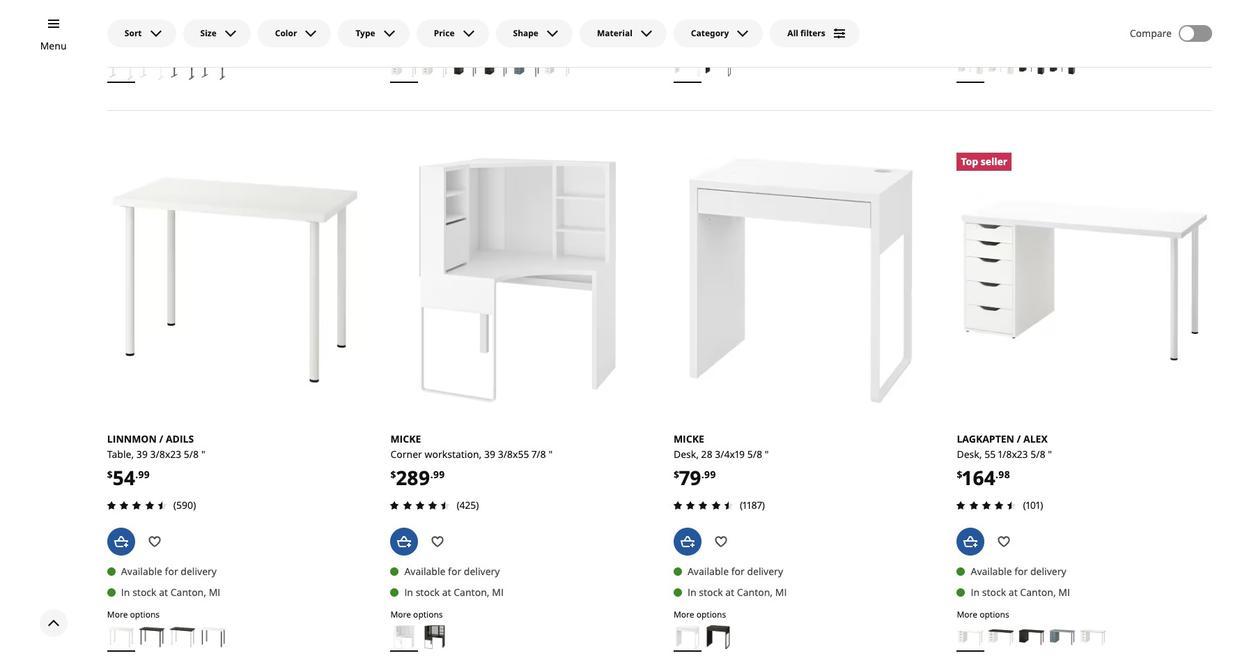 Task type: vqa. For each thing, say whether or not it's contained in the screenshot.
middle 99
yes



Task type: locate. For each thing, give the bounding box(es) containing it.
5/8 down adils
[[184, 448, 199, 461]]

(425)
[[457, 498, 479, 511]]

delivery down (425)
[[464, 564, 500, 578]]

7/8
[[532, 448, 546, 461]]

1 horizontal spatial /
[[1018, 432, 1022, 446]]

2 micke from the left
[[391, 432, 421, 446]]

micke for 289
[[391, 432, 421, 446]]

5/8
[[184, 448, 199, 461], [748, 448, 763, 461], [1031, 448, 1046, 461]]

for for 54
[[165, 564, 178, 578]]

0 horizontal spatial 39
[[137, 448, 148, 461]]

1 delivery from the left
[[181, 564, 217, 578]]

4 available from the left
[[971, 564, 1013, 578]]

" right 3/8x23
[[201, 448, 205, 461]]

1 available for delivery from the left
[[121, 564, 217, 578]]

category button
[[674, 20, 764, 47]]

99
[[138, 468, 150, 481], [705, 468, 716, 481], [433, 468, 445, 481]]

(590)
[[173, 498, 196, 511]]

1 available from the left
[[121, 564, 162, 578]]

delivery for 79
[[748, 564, 784, 578]]

4 delivery from the left
[[1031, 564, 1067, 578]]

review: 4.7 out of 5 stars. total reviews: 101 image
[[953, 497, 1021, 513]]

available for delivery down (590)
[[121, 564, 217, 578]]

2 $ from the left
[[674, 468, 680, 481]]

$
[[107, 468, 113, 481], [674, 468, 680, 481], [391, 468, 396, 481], [957, 468, 963, 481]]

4 . from the left
[[996, 468, 999, 481]]

4 available for delivery from the left
[[971, 564, 1067, 578]]

color button
[[258, 20, 331, 47]]

1 for from the left
[[165, 564, 178, 578]]

stock
[[133, 16, 157, 29], [699, 16, 723, 29], [416, 16, 440, 29], [133, 585, 157, 598], [699, 585, 723, 598], [416, 585, 440, 599], [983, 585, 1007, 599]]

2 available from the left
[[688, 564, 729, 578]]

more options
[[107, 39, 160, 51], [674, 39, 727, 51], [391, 39, 443, 51], [107, 608, 160, 620], [674, 608, 727, 620], [391, 608, 443, 620], [957, 608, 1010, 620]]

micke inside micke desk, 28 3/4x19 5/8 " $ 79 . 99
[[674, 432, 705, 446]]

39 left the 3/8x55
[[484, 448, 496, 461]]

desk,
[[674, 448, 699, 461], [957, 448, 983, 461]]

1 desk, from the left
[[674, 448, 699, 461]]

1 5/8 from the left
[[184, 448, 199, 461]]

1 $ from the left
[[107, 468, 113, 481]]

1 99 from the left
[[138, 468, 150, 481]]

shape
[[513, 27, 539, 39]]

1 horizontal spatial desk,
[[957, 448, 983, 461]]

at
[[159, 16, 168, 29], [726, 16, 735, 29], [442, 16, 451, 29], [159, 585, 168, 598], [726, 585, 735, 598], [442, 585, 451, 599], [1009, 585, 1018, 599]]

5/8 for 54
[[184, 448, 199, 461]]

available for 79
[[688, 564, 729, 578]]

3 available for delivery from the left
[[405, 564, 500, 578]]

2 desk, from the left
[[957, 448, 983, 461]]

3 for from the left
[[448, 564, 462, 578]]

size
[[200, 27, 217, 39]]

$ up review: 4.7 out of 5 stars. total reviews: 101 image
[[957, 468, 963, 481]]

1 horizontal spatial 39
[[484, 448, 496, 461]]

all
[[788, 27, 799, 39]]

for down (1187)
[[732, 564, 745, 578]]

available down review: 4.7 out of 5 stars. total reviews: 101 image
[[971, 564, 1013, 578]]

alex
[[1024, 432, 1048, 446]]

menu
[[40, 39, 67, 52]]

micke
[[674, 432, 705, 446], [391, 432, 421, 446]]

delivery down '(101)'
[[1031, 564, 1067, 578]]

0 horizontal spatial micke
[[391, 432, 421, 446]]

micke up 28
[[674, 432, 705, 446]]

164
[[963, 464, 996, 491]]

2 5/8 from the left
[[748, 448, 763, 461]]

top
[[962, 154, 979, 168]]

available for delivery for 54
[[121, 564, 217, 578]]

/ inside linnmon / adils table, 39 3/8x23 5/8 " $ 54 . 99
[[159, 432, 163, 446]]

available for delivery down '(101)'
[[971, 564, 1067, 578]]

delivery down (590)
[[181, 564, 217, 578]]

39 inside the micke corner workstation, 39 3/8x55 7/8 " $ 289 . 99
[[484, 448, 496, 461]]

1 horizontal spatial 99
[[433, 468, 445, 481]]

2 delivery from the left
[[748, 564, 784, 578]]

1 horizontal spatial 5/8
[[748, 448, 763, 461]]

1 / from the left
[[159, 432, 163, 446]]

linnmon
[[107, 432, 157, 446]]

2 horizontal spatial 99
[[705, 468, 716, 481]]

available for delivery for 164
[[971, 564, 1067, 578]]

for down (425)
[[448, 564, 462, 578]]

3 $ from the left
[[391, 468, 396, 481]]

39 down linnmon
[[137, 448, 148, 461]]

2 39 from the left
[[484, 448, 496, 461]]

delivery for 164
[[1031, 564, 1067, 578]]

2 . from the left
[[702, 468, 705, 481]]

5/8 inside lagkapten / alex desk, 55 1/8x23 5/8 " $ 164 . 98
[[1031, 448, 1046, 461]]

$ down corner
[[391, 468, 396, 481]]

0 horizontal spatial 5/8
[[184, 448, 199, 461]]

39
[[137, 448, 148, 461], [484, 448, 496, 461]]

99 right 79
[[705, 468, 716, 481]]

. up review: 4.3 out of 5 stars. total reviews: 590 image
[[135, 468, 138, 481]]

2 for from the left
[[732, 564, 745, 578]]

1 . from the left
[[135, 468, 138, 481]]

canton,
[[171, 16, 206, 29], [737, 16, 773, 29], [454, 16, 490, 29], [171, 585, 206, 598], [737, 585, 773, 598], [454, 585, 490, 599], [1021, 585, 1057, 599]]

99 inside micke desk, 28 3/4x19 5/8 " $ 79 . 99
[[705, 468, 716, 481]]

5/8 right 3/4x19
[[748, 448, 763, 461]]

more
[[107, 39, 128, 51], [674, 39, 695, 51], [391, 39, 411, 51], [107, 608, 128, 620], [674, 608, 695, 620], [391, 608, 411, 620], [957, 608, 978, 620]]

for down '(101)'
[[1015, 564, 1028, 578]]

available for delivery down (425)
[[405, 564, 500, 578]]

delivery
[[181, 564, 217, 578], [748, 564, 784, 578], [464, 564, 500, 578], [1031, 564, 1067, 578]]

micke inside the micke corner workstation, 39 3/8x55 7/8 " $ 289 . 99
[[391, 432, 421, 446]]

desk, left 28
[[674, 448, 699, 461]]

5/8 down the alex
[[1031, 448, 1046, 461]]

5/8 for 164
[[1031, 448, 1046, 461]]

0 horizontal spatial /
[[159, 432, 163, 446]]

corner
[[391, 448, 422, 461]]

2 horizontal spatial 5/8
[[1031, 448, 1046, 461]]

compare
[[1131, 26, 1173, 40]]

79
[[680, 464, 702, 491]]

mi
[[209, 16, 221, 29], [776, 16, 787, 29], [492, 16, 504, 29], [209, 585, 221, 598], [776, 585, 787, 598], [492, 585, 504, 599], [1059, 585, 1071, 599]]

" inside lagkapten / alex desk, 55 1/8x23 5/8 " $ 164 . 98
[[1049, 448, 1053, 461]]

" inside the micke corner workstation, 39 3/8x55 7/8 " $ 289 . 99
[[549, 448, 553, 461]]

in stock at canton, mi
[[121, 16, 221, 29], [688, 16, 787, 29], [405, 16, 504, 29], [121, 585, 221, 598], [688, 585, 787, 598], [405, 585, 504, 599], [971, 585, 1071, 599]]

all filters button
[[771, 20, 860, 47]]

$ down table,
[[107, 468, 113, 481]]

4 for from the left
[[1015, 564, 1028, 578]]

54
[[113, 464, 135, 491]]

3 available from the left
[[405, 564, 446, 578]]

3 " from the left
[[549, 448, 553, 461]]

menu button
[[40, 38, 67, 54]]

available for 164
[[971, 564, 1013, 578]]

available down the review: 4.7 out of 5 stars. total reviews: 1187 image on the bottom right
[[688, 564, 729, 578]]

1 micke from the left
[[674, 432, 705, 446]]

lagkapten / alex desk, 55 1/8x23 5/8 " $ 164 . 98
[[957, 432, 1053, 491]]

5/8 inside micke desk, 28 3/4x19 5/8 " $ 79 . 99
[[748, 448, 763, 461]]

available for delivery
[[121, 564, 217, 578], [688, 564, 784, 578], [405, 564, 500, 578], [971, 564, 1067, 578]]

"
[[201, 448, 205, 461], [765, 448, 769, 461], [549, 448, 553, 461], [1049, 448, 1053, 461]]

1 " from the left
[[201, 448, 205, 461]]

for
[[165, 564, 178, 578], [732, 564, 745, 578], [448, 564, 462, 578], [1015, 564, 1028, 578]]

99 down workstation,
[[433, 468, 445, 481]]

options
[[130, 39, 160, 51], [697, 39, 727, 51], [413, 39, 443, 51], [130, 608, 160, 620], [697, 608, 727, 620], [413, 608, 443, 620], [980, 608, 1010, 620]]

4 $ from the left
[[957, 468, 963, 481]]

2 " from the left
[[765, 448, 769, 461]]

$ up the review: 4.7 out of 5 stars. total reviews: 1187 image on the bottom right
[[674, 468, 680, 481]]

.
[[135, 468, 138, 481], [702, 468, 705, 481], [431, 468, 433, 481], [996, 468, 999, 481]]

3 . from the left
[[431, 468, 433, 481]]

desk, left 55
[[957, 448, 983, 461]]

5/8 inside linnmon / adils table, 39 3/8x23 5/8 " $ 54 . 99
[[184, 448, 199, 461]]

" inside micke desk, 28 3/4x19 5/8 " $ 79 . 99
[[765, 448, 769, 461]]

in
[[121, 16, 130, 29], [688, 16, 697, 29], [405, 16, 413, 29], [121, 585, 130, 598], [688, 585, 697, 598], [405, 585, 413, 599], [971, 585, 980, 599]]

. down 28
[[702, 468, 705, 481]]

available down review: 4.3 out of 5 stars. total reviews: 590 image
[[121, 564, 162, 578]]

0 horizontal spatial 99
[[138, 468, 150, 481]]

seller
[[981, 154, 1008, 168]]

0 horizontal spatial desk,
[[674, 448, 699, 461]]

" right 3/4x19
[[765, 448, 769, 461]]

/ up 1/8x23
[[1018, 432, 1022, 446]]

available for delivery down (1187)
[[688, 564, 784, 578]]

available down review: 4.5 out of 5 stars. total reviews: 425 image
[[405, 564, 446, 578]]

. down workstation,
[[431, 468, 433, 481]]

3 delivery from the left
[[464, 564, 500, 578]]

delivery down (1187)
[[748, 564, 784, 578]]

1 horizontal spatial micke
[[674, 432, 705, 446]]

2 / from the left
[[1018, 432, 1022, 446]]

3 99 from the left
[[433, 468, 445, 481]]

" right 7/8
[[549, 448, 553, 461]]

/ up 3/8x23
[[159, 432, 163, 446]]

for down (590)
[[165, 564, 178, 578]]

delivery for 289
[[464, 564, 500, 578]]

99 right 54
[[138, 468, 150, 481]]

available
[[121, 564, 162, 578], [688, 564, 729, 578], [405, 564, 446, 578], [971, 564, 1013, 578]]

micke up corner
[[391, 432, 421, 446]]

. down 55
[[996, 468, 999, 481]]

1 39 from the left
[[137, 448, 148, 461]]

" right 1/8x23
[[1049, 448, 1053, 461]]

type button
[[338, 20, 410, 47]]

98
[[999, 468, 1011, 481]]

/
[[159, 432, 163, 446], [1018, 432, 1022, 446]]

2 99 from the left
[[705, 468, 716, 481]]

/ inside lagkapten / alex desk, 55 1/8x23 5/8 " $ 164 . 98
[[1018, 432, 1022, 446]]

4 " from the left
[[1049, 448, 1053, 461]]

2 available for delivery from the left
[[688, 564, 784, 578]]

3 5/8 from the left
[[1031, 448, 1046, 461]]

material button
[[580, 20, 667, 47]]



Task type: describe. For each thing, give the bounding box(es) containing it.
/ for 54
[[159, 432, 163, 446]]

39 inside linnmon / adils table, 39 3/8x23 5/8 " $ 54 . 99
[[137, 448, 148, 461]]

$ inside lagkapten / alex desk, 55 1/8x23 5/8 " $ 164 . 98
[[957, 468, 963, 481]]

available for 54
[[121, 564, 162, 578]]

all filters
[[788, 27, 826, 39]]

28
[[702, 448, 713, 461]]

3/4x19
[[715, 448, 745, 461]]

available for 289
[[405, 564, 446, 578]]

price button
[[417, 20, 489, 47]]

99 inside linnmon / adils table, 39 3/8x23 5/8 " $ 54 . 99
[[138, 468, 150, 481]]

workstation,
[[425, 448, 482, 461]]

sort
[[125, 27, 142, 39]]

(101)
[[1024, 498, 1044, 511]]

micke desk, 28 3/4x19 5/8 " $ 79 . 99
[[674, 432, 769, 491]]

lagkapten
[[957, 432, 1015, 446]]

micke for 79
[[674, 432, 705, 446]]

delivery for 54
[[181, 564, 217, 578]]

type
[[356, 27, 375, 39]]

for for 164
[[1015, 564, 1028, 578]]

review: 4.3 out of 5 stars. total reviews: 590 image
[[103, 497, 171, 513]]

desk, inside lagkapten / alex desk, 55 1/8x23 5/8 " $ 164 . 98
[[957, 448, 983, 461]]

(1187)
[[740, 498, 765, 511]]

$ inside micke desk, 28 3/4x19 5/8 " $ 79 . 99
[[674, 468, 680, 481]]

shape button
[[496, 20, 573, 47]]

1/8x23
[[999, 448, 1029, 461]]

3/8x55
[[498, 448, 529, 461]]

3/8x23
[[150, 448, 181, 461]]

available for delivery for 79
[[688, 564, 784, 578]]

material
[[597, 27, 633, 39]]

table,
[[107, 448, 134, 461]]

micke corner workstation, 39 3/8x55 7/8 " $ 289 . 99
[[391, 432, 553, 491]]

. inside linnmon / adils table, 39 3/8x23 5/8 " $ 54 . 99
[[135, 468, 138, 481]]

available for delivery for 289
[[405, 564, 500, 578]]

filters
[[801, 27, 826, 39]]

$ inside the micke corner workstation, 39 3/8x55 7/8 " $ 289 . 99
[[391, 468, 396, 481]]

55
[[985, 448, 996, 461]]

for for 79
[[732, 564, 745, 578]]

$ inside linnmon / adils table, 39 3/8x23 5/8 " $ 54 . 99
[[107, 468, 113, 481]]

size button
[[183, 20, 251, 47]]

. inside micke desk, 28 3/4x19 5/8 " $ 79 . 99
[[702, 468, 705, 481]]

desk, inside micke desk, 28 3/4x19 5/8 " $ 79 . 99
[[674, 448, 699, 461]]

category
[[691, 27, 729, 39]]

. inside lagkapten / alex desk, 55 1/8x23 5/8 " $ 164 . 98
[[996, 468, 999, 481]]

color
[[275, 27, 297, 39]]

" inside linnmon / adils table, 39 3/8x23 5/8 " $ 54 . 99
[[201, 448, 205, 461]]

review: 4.7 out of 5 stars. total reviews: 1187 image
[[670, 497, 738, 513]]

/ for 164
[[1018, 432, 1022, 446]]

sort button
[[107, 20, 176, 47]]

linnmon / adils table, 39 3/8x23 5/8 " $ 54 . 99
[[107, 432, 205, 491]]

price
[[434, 27, 455, 39]]

review: 4.5 out of 5 stars. total reviews: 425 image
[[386, 497, 454, 513]]

adils
[[166, 432, 194, 446]]

. inside the micke corner workstation, 39 3/8x55 7/8 " $ 289 . 99
[[431, 468, 433, 481]]

for for 289
[[448, 564, 462, 578]]

99 inside the micke corner workstation, 39 3/8x55 7/8 " $ 289 . 99
[[433, 468, 445, 481]]

top seller
[[962, 154, 1008, 168]]

289
[[396, 464, 431, 491]]



